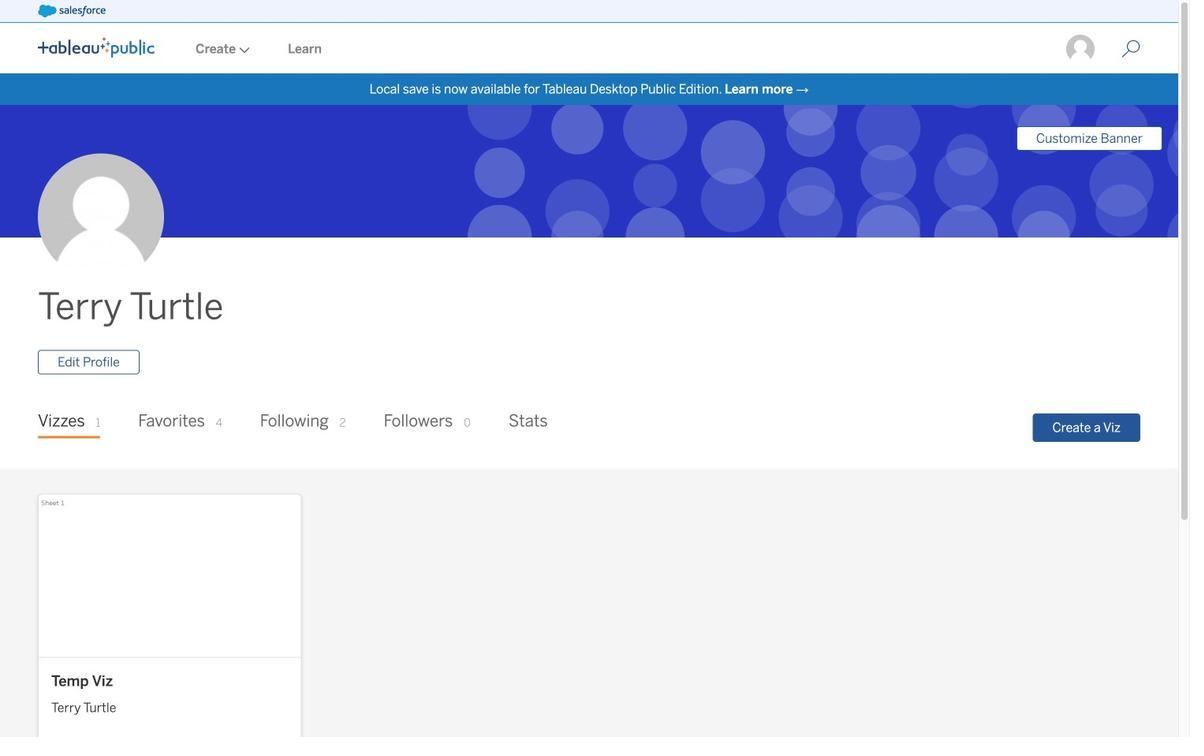 Task type: locate. For each thing, give the bounding box(es) containing it.
terry.turtle image
[[1065, 33, 1097, 65]]

create image
[[236, 47, 250, 53]]

avatar image
[[38, 153, 164, 280]]

logo image
[[38, 37, 155, 58]]



Task type: vqa. For each thing, say whether or not it's contained in the screenshot.
Add Favorite image related to 2nd Add Favorite button from the right
no



Task type: describe. For each thing, give the bounding box(es) containing it.
workbook thumbnail image
[[39, 494, 301, 657]]

go to search image
[[1103, 39, 1160, 58]]

salesforce logo image
[[38, 5, 106, 17]]



